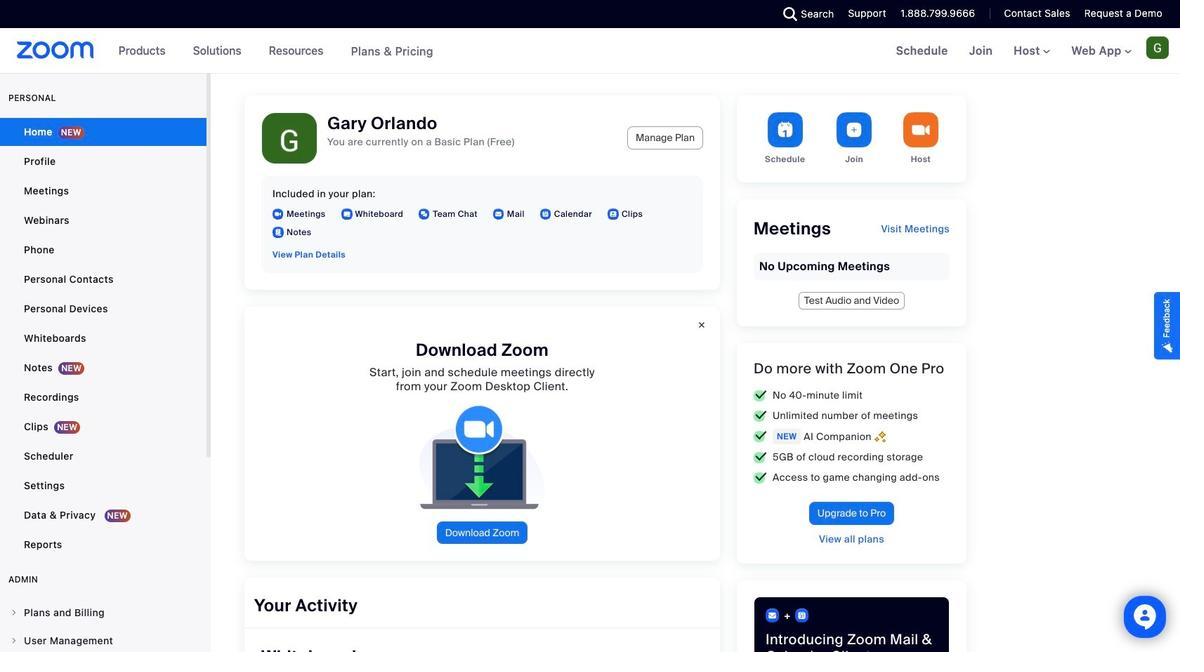 Task type: vqa. For each thing, say whether or not it's contained in the screenshot.
the profile.zoom_clips image
yes



Task type: locate. For each thing, give the bounding box(es) containing it.
check box image
[[754, 411, 767, 422], [754, 431, 767, 443], [754, 452, 767, 463], [754, 473, 767, 484]]

meetings navigation
[[886, 28, 1181, 74]]

2 menu item from the top
[[0, 628, 207, 653]]

0 vertical spatial menu item
[[0, 600, 207, 627]]

2 check box image from the top
[[754, 431, 767, 443]]

admin menu menu
[[0, 600, 207, 653]]

banner
[[0, 28, 1181, 74]]

right image
[[10, 637, 18, 646]]

check box image
[[754, 390, 767, 402]]

1 check box image from the top
[[754, 411, 767, 422]]

profile.zoom_meetings image
[[273, 209, 284, 220]]

menu item
[[0, 600, 207, 627], [0, 628, 207, 653]]

calendar image
[[795, 610, 809, 623]]

4 check box image from the top
[[754, 473, 767, 484]]

1 vertical spatial menu item
[[0, 628, 207, 653]]

mail image
[[766, 610, 780, 623]]

right image
[[10, 609, 18, 618]]



Task type: describe. For each thing, give the bounding box(es) containing it.
profile.zoom_team_chat image
[[419, 209, 430, 220]]

download zoom image
[[408, 405, 557, 511]]

advanced feature image
[[875, 431, 886, 443]]

avatar image
[[262, 113, 317, 168]]

product information navigation
[[108, 28, 444, 74]]

profile picture image
[[1147, 37, 1169, 59]]

profile.zoom_clips image
[[608, 209, 619, 220]]

profile.zoom_calendar image
[[540, 209, 551, 220]]

personal menu menu
[[0, 118, 207, 561]]

schedule image
[[768, 112, 803, 148]]

profile.zoom_mail image
[[493, 209, 504, 220]]

profile.zoom_notes image
[[273, 227, 284, 238]]

profile.zoom_whiteboard image
[[341, 209, 352, 220]]

zoom logo image
[[17, 41, 94, 59]]

host image
[[904, 112, 939, 148]]

3 check box image from the top
[[754, 452, 767, 463]]

join image
[[837, 112, 872, 148]]

1 menu item from the top
[[0, 600, 207, 627]]



